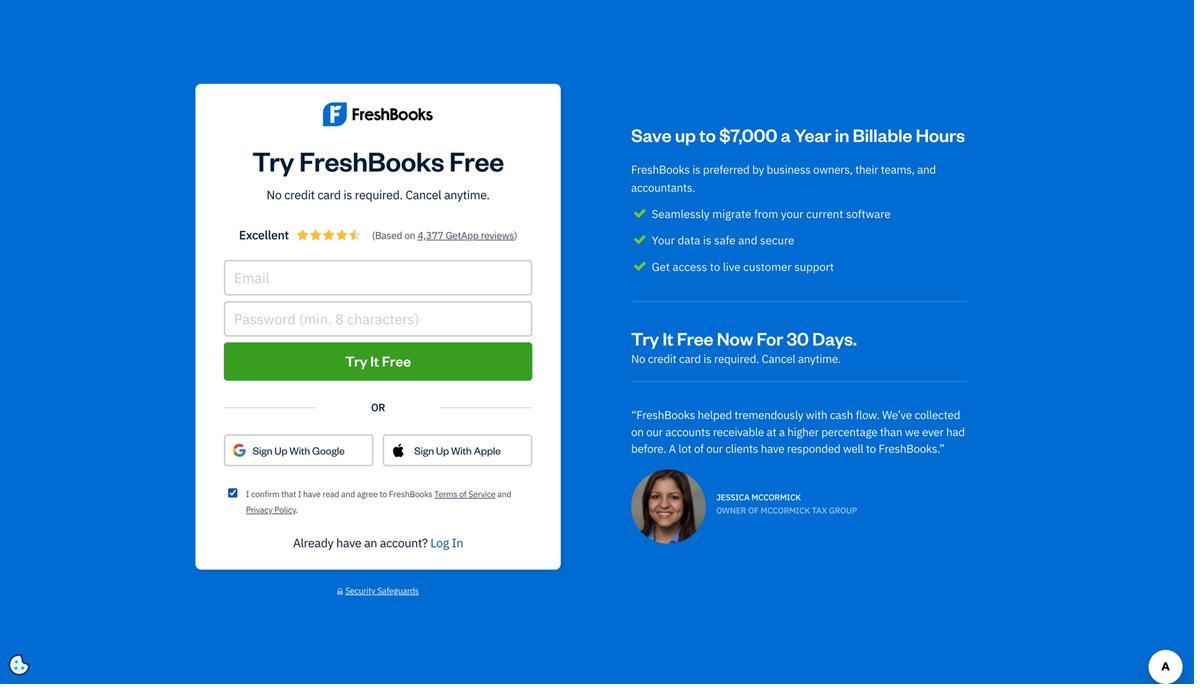 Task type: vqa. For each thing, say whether or not it's contained in the screenshot.
Accountant Access
no



Task type: describe. For each thing, give the bounding box(es) containing it.
Email email field
[[224, 260, 533, 296]]

confirm
[[251, 489, 279, 500]]

sign for sign up with apple
[[414, 444, 434, 458]]

is inside freshbooks is preferred by business owners, their teams, and accountants.
[[693, 162, 701, 177]]

(based
[[372, 229, 402, 242]]

30
[[787, 327, 809, 350]]

cash
[[830, 408, 853, 423]]

free for try it free now for 30 days. no credit card is required. cancel anytime.
[[677, 327, 714, 350]]

your
[[781, 206, 804, 221]]

security safeguards link
[[338, 582, 419, 601]]

try it free button
[[224, 343, 533, 381]]

we
[[905, 425, 920, 440]]

required. inside try it free now for 30 days. no credit card is required. cancel anytime.
[[714, 351, 759, 366]]

at
[[767, 425, 777, 440]]

of inside the i confirm that i have read and agree to freshbooks terms of service and privacy policy .
[[459, 489, 467, 500]]

business
[[767, 162, 811, 177]]

and right safe
[[739, 233, 758, 248]]

already have an account? log in
[[293, 535, 463, 551]]

collected
[[915, 408, 961, 423]]

cookie preferences image
[[9, 655, 30, 676]]

log
[[431, 535, 449, 551]]

now
[[717, 327, 753, 350]]

to left live on the top
[[710, 260, 720, 274]]

2 vertical spatial have
[[336, 535, 362, 551]]

that
[[281, 489, 296, 500]]

teams,
[[881, 162, 915, 177]]

credit inside try it free now for 30 days. no credit card is required. cancel anytime.
[[648, 351, 677, 366]]

with
[[806, 408, 828, 423]]

in
[[835, 123, 850, 146]]

0 horizontal spatial on
[[405, 229, 416, 242]]

of inside jessica mccormick owner of mccormick tax group
[[748, 505, 759, 517]]

get
[[652, 260, 670, 274]]

privacy
[[246, 504, 273, 516]]

a inside "freshbooks helped tremendously with cash flow. we've collected on our accounts receivable at a higher percentage than we ever had before. a lot of our clients have responded well to freshbooks."
[[779, 425, 785, 440]]

1 vertical spatial mccormick
[[761, 505, 810, 517]]

have inside the i confirm that i have read and agree to freshbooks terms of service and privacy policy .
[[303, 489, 321, 500]]

0 horizontal spatial anytime.
[[444, 187, 490, 203]]

sign for sign up with google
[[253, 444, 272, 458]]

cancel inside try it free now for 30 days. no credit card is required. cancel anytime.
[[762, 351, 796, 366]]

(based on 4,377 getapp reviews )
[[372, 229, 517, 242]]

try for try it free
[[345, 352, 368, 371]]

higher
[[788, 425, 819, 440]]

get access to live customer support
[[652, 260, 834, 274]]

well
[[843, 442, 864, 457]]

customer
[[744, 260, 792, 274]]

apple logo image
[[391, 443, 406, 458]]

seamlessly migrate from your current software
[[652, 206, 891, 221]]

billable
[[853, 123, 913, 146]]

sign up with apple
[[414, 444, 501, 458]]

"freshbooks
[[631, 408, 695, 423]]

or
[[371, 401, 385, 415]]

data
[[678, 233, 701, 248]]

is left safe
[[703, 233, 712, 248]]

anytime. inside try it free now for 30 days. no credit card is required. cancel anytime.
[[798, 351, 841, 366]]

lot
[[679, 442, 692, 457]]

up
[[675, 123, 696, 146]]

0 horizontal spatial credit
[[284, 187, 315, 203]]

policy
[[274, 504, 296, 516]]

and right service on the bottom of the page
[[498, 489, 511, 500]]

reviews
[[481, 229, 514, 242]]

terms
[[435, 489, 458, 500]]

)
[[514, 229, 517, 242]]

freshbooks up no credit card is required. cancel anytime.
[[299, 143, 444, 178]]

current
[[807, 206, 844, 221]]

year
[[794, 123, 832, 146]]

preferred
[[703, 162, 750, 177]]

freshbooks."
[[879, 442, 945, 457]]

up for sign up with apple
[[436, 444, 449, 458]]

0 vertical spatial a
[[781, 123, 791, 146]]

.
[[296, 504, 298, 516]]

responded
[[787, 442, 841, 457]]

jessica mccormick owner of mccormick tax group
[[717, 492, 857, 517]]

up for sign up with google
[[275, 444, 288, 458]]

is inside try it free now for 30 days. no credit card is required. cancel anytime.
[[704, 351, 712, 366]]

from
[[754, 206, 779, 221]]

migrate
[[713, 206, 752, 221]]

on inside "freshbooks helped tremendously with cash flow. we've collected on our accounts receivable at a higher percentage than we ever had before. a lot of our clients have responded well to freshbooks."
[[631, 425, 644, 440]]

before.
[[631, 442, 666, 457]]

try freshbooks free
[[252, 143, 504, 178]]

it for try it free
[[370, 352, 379, 371]]

4,377 getapp reviews link
[[418, 226, 514, 245]]

sign up with apple button
[[383, 435, 533, 467]]

support
[[795, 260, 834, 274]]

clients
[[726, 442, 759, 457]]

2 i from the left
[[298, 489, 301, 500]]

accountants.
[[631, 180, 695, 195]]

a
[[669, 442, 676, 457]]

flow.
[[856, 408, 880, 423]]

live
[[723, 260, 741, 274]]

Password (min. 8 characters) password field
[[224, 302, 533, 337]]

for
[[757, 327, 783, 350]]

we've
[[882, 408, 912, 423]]

software
[[846, 206, 891, 221]]

0 vertical spatial card
[[318, 187, 341, 203]]

by
[[752, 162, 764, 177]]

in
[[452, 535, 463, 551]]

privacy policy link
[[246, 504, 296, 516]]

safeguards
[[377, 585, 419, 597]]

read
[[323, 489, 339, 500]]

save
[[631, 123, 672, 146]]



Task type: locate. For each thing, give the bounding box(es) containing it.
card up helped
[[679, 351, 701, 366]]

1 vertical spatial anytime.
[[798, 351, 841, 366]]

apple
[[474, 444, 501, 458]]

and right read
[[341, 489, 355, 500]]

0 horizontal spatial have
[[303, 489, 321, 500]]

0 horizontal spatial sign
[[253, 444, 272, 458]]

sign right 'apple logo'
[[414, 444, 434, 458]]

1 horizontal spatial try
[[345, 352, 368, 371]]

a right at
[[779, 425, 785, 440]]

days.
[[813, 327, 857, 350]]

agree
[[357, 489, 378, 500]]

no up excellent
[[267, 187, 282, 203]]

a left year
[[781, 123, 791, 146]]

a
[[781, 123, 791, 146], [779, 425, 785, 440]]

i left 'confirm'
[[246, 489, 249, 500]]

of inside "freshbooks helped tremendously with cash flow. we've collected on our accounts receivable at a higher percentage than we ever had before. a lot of our clients have responded well to freshbooks."
[[694, 442, 704, 457]]

google logo image
[[232, 434, 247, 468]]

mccormick right jessica
[[752, 492, 801, 504]]

0 horizontal spatial no
[[267, 187, 282, 203]]

freshbooks
[[299, 143, 444, 178], [631, 162, 690, 177], [389, 489, 433, 500]]

2 up from the left
[[436, 444, 449, 458]]

1 vertical spatial required.
[[714, 351, 759, 366]]

1 vertical spatial credit
[[648, 351, 677, 366]]

terms of service link
[[435, 489, 496, 500]]

0 horizontal spatial try
[[252, 143, 294, 178]]

service
[[469, 489, 496, 500]]

excellent
[[239, 227, 289, 243]]

cancel up 4,377 at the left
[[406, 187, 442, 203]]

0 vertical spatial have
[[761, 442, 785, 457]]

with for apple
[[451, 444, 472, 458]]

safe
[[714, 233, 736, 248]]

1 vertical spatial on
[[631, 425, 644, 440]]

1 up from the left
[[275, 444, 288, 458]]

try inside button
[[345, 352, 368, 371]]

1 horizontal spatial no
[[631, 351, 646, 366]]

2 sign from the left
[[414, 444, 434, 458]]

group
[[829, 505, 857, 517]]

seamlessly
[[652, 206, 710, 221]]

1 horizontal spatial on
[[631, 425, 644, 440]]

1 vertical spatial cancel
[[762, 351, 796, 366]]

getapp
[[446, 229, 479, 242]]

1 vertical spatial our
[[707, 442, 723, 457]]

with left google
[[290, 444, 310, 458]]

sign inside "button"
[[414, 444, 434, 458]]

try it free
[[345, 352, 411, 371]]

is left preferred
[[693, 162, 701, 177]]

jessica
[[717, 492, 750, 504]]

their
[[856, 162, 879, 177]]

to right well
[[866, 442, 876, 457]]

0 horizontal spatial required.
[[355, 187, 403, 203]]

security safeguards
[[345, 585, 419, 597]]

1 vertical spatial card
[[679, 351, 701, 366]]

save up to $7,000 a year in billable hours
[[631, 123, 965, 146]]

0 vertical spatial mccormick
[[752, 492, 801, 504]]

1 horizontal spatial cancel
[[762, 351, 796, 366]]

1 vertical spatial it
[[370, 352, 379, 371]]

4,377
[[418, 229, 444, 242]]

it inside button
[[370, 352, 379, 371]]

mccormick
[[752, 492, 801, 504], [761, 505, 810, 517]]

is up helped
[[704, 351, 712, 366]]

freshbooks inside the i confirm that i have read and agree to freshbooks terms of service and privacy policy .
[[389, 489, 433, 500]]

log in link
[[431, 535, 463, 551]]

of right owner
[[748, 505, 759, 517]]

0 horizontal spatial free
[[382, 352, 411, 371]]

$7,000
[[719, 123, 778, 146]]

up inside "button"
[[436, 444, 449, 458]]

up right "google logo"
[[275, 444, 288, 458]]

our left clients
[[707, 442, 723, 457]]

cancel
[[406, 187, 442, 203], [762, 351, 796, 366]]

percentage
[[822, 425, 878, 440]]

than
[[880, 425, 903, 440]]

1 with from the left
[[290, 444, 310, 458]]

try it free now for 30 days. no credit card is required. cancel anytime.
[[631, 327, 857, 366]]

1 horizontal spatial it
[[663, 327, 674, 350]]

credit up "freshbooks
[[648, 351, 677, 366]]

up inside button
[[275, 444, 288, 458]]

freshbooks left terms
[[389, 489, 433, 500]]

0 horizontal spatial i
[[246, 489, 249, 500]]

of right lot
[[694, 442, 704, 457]]

1 horizontal spatial i
[[298, 489, 301, 500]]

0 vertical spatial free
[[449, 143, 504, 178]]

0 horizontal spatial our
[[646, 425, 663, 440]]

sign right "google logo"
[[253, 444, 272, 458]]

secure
[[760, 233, 795, 248]]

1 horizontal spatial anytime.
[[798, 351, 841, 366]]

sign
[[253, 444, 272, 458], [414, 444, 434, 458]]

0 vertical spatial on
[[405, 229, 416, 242]]

to inside "freshbooks helped tremendously with cash flow. we've collected on our accounts receivable at a higher percentage than we ever had before. a lot of our clients have responded well to freshbooks."
[[866, 442, 876, 457]]

0 vertical spatial it
[[663, 327, 674, 350]]

"freshbooks helped tremendously with cash flow. we've collected on our accounts receivable at a higher percentage than we ever had before. a lot of our clients have responded well to freshbooks."
[[631, 408, 965, 457]]

1 vertical spatial free
[[677, 327, 714, 350]]

had
[[947, 425, 965, 440]]

it for try it free now for 30 days. no credit card is required. cancel anytime.
[[663, 327, 674, 350]]

on
[[405, 229, 416, 242], [631, 425, 644, 440]]

accounts
[[666, 425, 711, 440]]

0 vertical spatial our
[[646, 425, 663, 440]]

1 vertical spatial try
[[631, 327, 659, 350]]

2 horizontal spatial of
[[748, 505, 759, 517]]

with for google
[[290, 444, 310, 458]]

no up "freshbooks
[[631, 351, 646, 366]]

ever
[[922, 425, 944, 440]]

free for try freshbooks free
[[449, 143, 504, 178]]

0 vertical spatial cancel
[[406, 187, 442, 203]]

your
[[652, 233, 675, 248]]

None checkbox
[[228, 489, 237, 498]]

tax
[[812, 505, 827, 517]]

0 horizontal spatial cancel
[[406, 187, 442, 203]]

1 horizontal spatial with
[[451, 444, 472, 458]]

no credit card is required. cancel anytime.
[[267, 187, 490, 203]]

1 vertical spatial of
[[459, 489, 467, 500]]

1 horizontal spatial sign
[[414, 444, 434, 458]]

sign up with google
[[253, 444, 345, 458]]

our
[[646, 425, 663, 440], [707, 442, 723, 457]]

freshbooks logo image
[[323, 101, 433, 128]]

access
[[673, 260, 707, 274]]

and inside freshbooks is preferred by business owners, their teams, and accountants.
[[918, 162, 936, 177]]

1 horizontal spatial required.
[[714, 351, 759, 366]]

your data is safe and secure
[[652, 233, 795, 248]]

0 vertical spatial credit
[[284, 187, 315, 203]]

0 vertical spatial anytime.
[[444, 187, 490, 203]]

with
[[290, 444, 310, 458], [451, 444, 472, 458]]

1 i from the left
[[246, 489, 249, 500]]

try for try freshbooks free
[[252, 143, 294, 178]]

have
[[761, 442, 785, 457], [303, 489, 321, 500], [336, 535, 362, 551]]

2 vertical spatial try
[[345, 352, 368, 371]]

2 horizontal spatial free
[[677, 327, 714, 350]]

it down password (min. 8 characters) password field
[[370, 352, 379, 371]]

freshbooks up accountants.
[[631, 162, 690, 177]]

try
[[252, 143, 294, 178], [631, 327, 659, 350], [345, 352, 368, 371]]

no inside try it free now for 30 days. no credit card is required. cancel anytime.
[[631, 351, 646, 366]]

0 vertical spatial no
[[267, 187, 282, 203]]

2 horizontal spatial have
[[761, 442, 785, 457]]

i
[[246, 489, 249, 500], [298, 489, 301, 500]]

owner
[[717, 505, 746, 517]]

1 horizontal spatial card
[[679, 351, 701, 366]]

required. down try freshbooks free
[[355, 187, 403, 203]]

i confirm that i have read and agree to freshbooks terms of service and privacy policy .
[[246, 489, 511, 516]]

card
[[318, 187, 341, 203], [679, 351, 701, 366]]

try for try it free now for 30 days. no credit card is required. cancel anytime.
[[631, 327, 659, 350]]

1 horizontal spatial of
[[694, 442, 704, 457]]

mccormick left tax on the right
[[761, 505, 810, 517]]

cookie consent banner dialog
[[11, 510, 224, 674]]

anytime.
[[444, 187, 490, 203], [798, 351, 841, 366]]

is up the 4.5 stars image at the left
[[344, 187, 352, 203]]

lock icon image
[[338, 587, 343, 596]]

try inside try it free now for 30 days. no credit card is required. cancel anytime.
[[631, 327, 659, 350]]

1 vertical spatial a
[[779, 425, 785, 440]]

2 horizontal spatial try
[[631, 327, 659, 350]]

is
[[693, 162, 701, 177], [344, 187, 352, 203], [703, 233, 712, 248], [704, 351, 712, 366]]

to right up
[[699, 123, 716, 146]]

i right that on the bottom of page
[[298, 489, 301, 500]]

freshbooks inside freshbooks is preferred by business owners, their teams, and accountants.
[[631, 162, 690, 177]]

0 horizontal spatial it
[[370, 352, 379, 371]]

hours
[[916, 123, 965, 146]]

sign up with google button
[[224, 434, 374, 468]]

to inside the i confirm that i have read and agree to freshbooks terms of service and privacy policy .
[[380, 489, 387, 500]]

with inside "button"
[[451, 444, 472, 458]]

card inside try it free now for 30 days. no credit card is required. cancel anytime.
[[679, 351, 701, 366]]

1 vertical spatial have
[[303, 489, 321, 500]]

required. down the now
[[714, 351, 759, 366]]

2 with from the left
[[451, 444, 472, 458]]

0 vertical spatial required.
[[355, 187, 403, 203]]

free inside button
[[382, 352, 411, 371]]

free inside try it free now for 30 days. no credit card is required. cancel anytime.
[[677, 327, 714, 350]]

credit up the 4.5 stars image at the left
[[284, 187, 315, 203]]

card up the 4.5 stars image at the left
[[318, 187, 341, 203]]

to right agree at left bottom
[[380, 489, 387, 500]]

0 horizontal spatial of
[[459, 489, 467, 500]]

up
[[275, 444, 288, 458], [436, 444, 449, 458]]

with left apple
[[451, 444, 472, 458]]

anytime. down days.
[[798, 351, 841, 366]]

0 horizontal spatial card
[[318, 187, 341, 203]]

google
[[312, 444, 345, 458]]

anytime. up getapp at the left of the page
[[444, 187, 490, 203]]

and right the teams,
[[918, 162, 936, 177]]

1 vertical spatial no
[[631, 351, 646, 366]]

1 sign from the left
[[253, 444, 272, 458]]

of right terms
[[459, 489, 467, 500]]

sign inside button
[[253, 444, 272, 458]]

up up terms
[[436, 444, 449, 458]]

free
[[449, 143, 504, 178], [677, 327, 714, 350], [382, 352, 411, 371]]

it inside try it free now for 30 days. no credit card is required. cancel anytime.
[[663, 327, 674, 350]]

tremendously
[[735, 408, 804, 423]]

4.5 stars image
[[297, 230, 361, 240]]

1 horizontal spatial our
[[707, 442, 723, 457]]

1 horizontal spatial have
[[336, 535, 362, 551]]

0 vertical spatial of
[[694, 442, 704, 457]]

1 horizontal spatial credit
[[648, 351, 677, 366]]

on left 4,377 at the left
[[405, 229, 416, 242]]

have down at
[[761, 442, 785, 457]]

an
[[364, 535, 377, 551]]

with inside button
[[290, 444, 310, 458]]

it left the now
[[663, 327, 674, 350]]

receivable
[[713, 425, 764, 440]]

1 horizontal spatial free
[[449, 143, 504, 178]]

freshbooks is preferred by business owners, their teams, and accountants.
[[631, 162, 936, 195]]

free for try it free
[[382, 352, 411, 371]]

it
[[663, 327, 674, 350], [370, 352, 379, 371]]

account?
[[380, 535, 428, 551]]

have left read
[[303, 489, 321, 500]]

1 horizontal spatial up
[[436, 444, 449, 458]]

2 vertical spatial free
[[382, 352, 411, 371]]

our up before.
[[646, 425, 663, 440]]

have left an
[[336, 535, 362, 551]]

0 horizontal spatial with
[[290, 444, 310, 458]]

no
[[267, 187, 282, 203], [631, 351, 646, 366]]

have inside "freshbooks helped tremendously with cash flow. we've collected on our accounts receivable at a higher percentage than we ever had before. a lot of our clients have responded well to freshbooks."
[[761, 442, 785, 457]]

and
[[918, 162, 936, 177], [739, 233, 758, 248], [341, 489, 355, 500], [498, 489, 511, 500]]

already
[[293, 535, 334, 551]]

2 vertical spatial of
[[748, 505, 759, 517]]

cancel down for
[[762, 351, 796, 366]]

owners,
[[814, 162, 853, 177]]

0 vertical spatial try
[[252, 143, 294, 178]]

on up before.
[[631, 425, 644, 440]]

0 horizontal spatial up
[[275, 444, 288, 458]]



